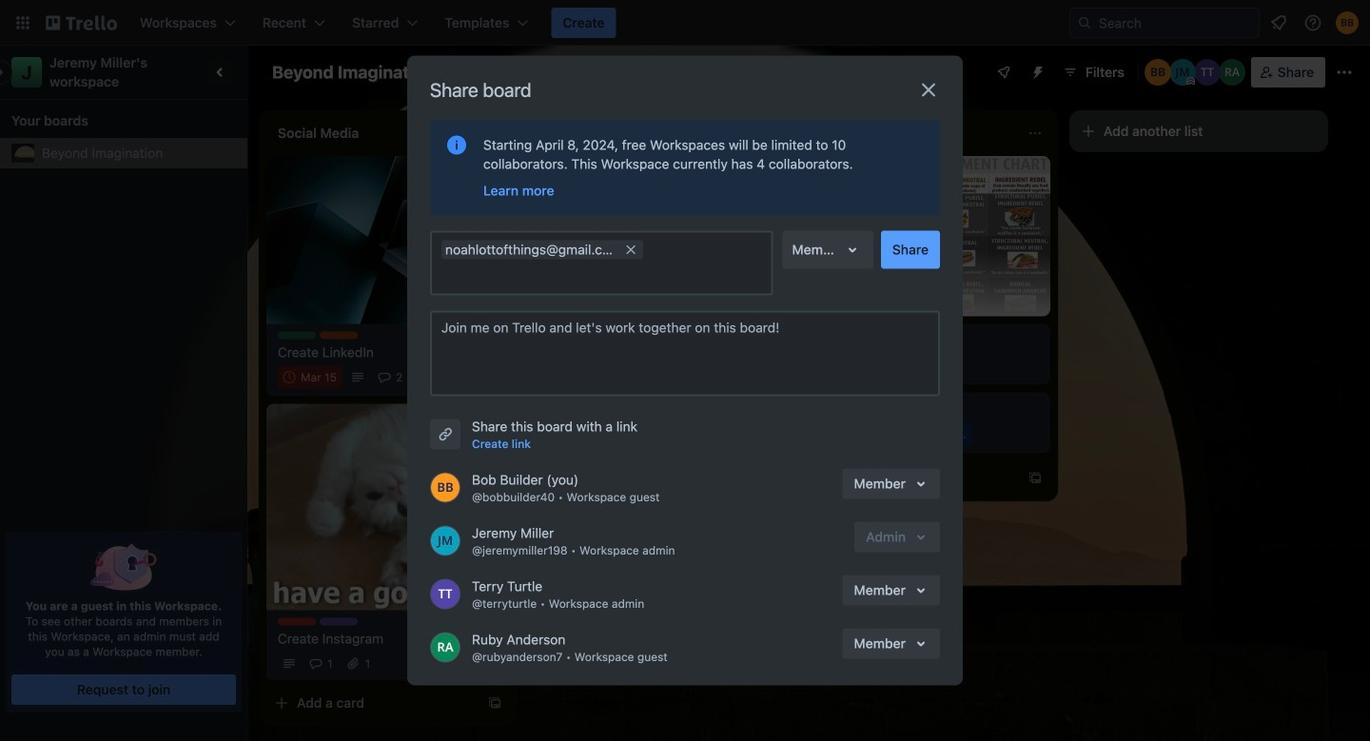 Task type: describe. For each thing, give the bounding box(es) containing it.
0 horizontal spatial bob builder (bobbuilder40) image
[[430, 473, 461, 503]]

open information menu image
[[1304, 13, 1323, 32]]

jeremy miller (jeremymiller198) image
[[723, 374, 746, 396]]

create from template… image
[[1028, 471, 1043, 486]]

0 vertical spatial ruby anderson (rubyanderson7) image
[[1219, 59, 1246, 86]]

1 horizontal spatial terry turtle (terryturtle) image
[[480, 366, 503, 389]]

0 horizontal spatial jeremy miller (jeremymiller198) image
[[430, 526, 461, 556]]

1 vertical spatial terry turtle (terryturtle) image
[[430, 579, 461, 610]]

2 vertical spatial terry turtle (terryturtle) image
[[453, 652, 476, 675]]

color: purple, title: none image
[[320, 618, 358, 626]]

0 notifications image
[[1268, 11, 1291, 34]]

search image
[[1078, 15, 1093, 30]]

power ups image
[[997, 65, 1012, 80]]

switch to… image
[[13, 13, 32, 32]]

your boards with 1 items element
[[11, 109, 227, 132]]

Board name text field
[[263, 57, 444, 88]]

color: green, title: none image
[[278, 332, 316, 340]]

show menu image
[[1336, 63, 1355, 82]]

workspace visible image
[[490, 65, 505, 80]]

2 vertical spatial jeremy miller (jeremymiller198) image
[[480, 652, 503, 675]]

0 vertical spatial terry turtle (terryturtle) image
[[697, 374, 720, 396]]

star or unstar board image
[[455, 65, 471, 80]]

color: bold red, title: "thoughts" element
[[548, 419, 586, 427]]



Task type: vqa. For each thing, say whether or not it's contained in the screenshot.
'Members' link
no



Task type: locate. For each thing, give the bounding box(es) containing it.
1 vertical spatial bob builder (bobbuilder40) image
[[1145, 59, 1172, 86]]

0 vertical spatial terry turtle (terryturtle) image
[[1194, 59, 1221, 86]]

create from template… image
[[487, 696, 503, 711]]

0 horizontal spatial ruby anderson (rubyanderson7) image
[[430, 633, 461, 663]]

bob builder (bobbuilder40) image inside primary element
[[1337, 11, 1359, 34]]

board image
[[528, 64, 543, 79]]

1 vertical spatial ruby anderson (rubyanderson7) image
[[430, 633, 461, 663]]

1 horizontal spatial ruby anderson (rubyanderson7) image
[[1219, 59, 1246, 86]]

Join me on Trello and let's work together on this board! text field
[[430, 311, 941, 396]]

0 horizontal spatial terry turtle (terryturtle) image
[[430, 579, 461, 610]]

ruby anderson (rubyanderson7) image
[[1219, 59, 1246, 86], [430, 633, 461, 663]]

2 vertical spatial bob builder (bobbuilder40) image
[[430, 473, 461, 503]]

primary element
[[0, 0, 1371, 46]]

bob builder (bobbuilder40) image
[[1337, 11, 1359, 34], [1145, 59, 1172, 86], [430, 473, 461, 503]]

color: orange, title: none image
[[320, 332, 358, 340]]

close image
[[918, 79, 941, 101]]

terry turtle (terryturtle) image
[[1194, 59, 1221, 86], [480, 366, 503, 389], [453, 652, 476, 675]]

1 vertical spatial terry turtle (terryturtle) image
[[480, 366, 503, 389]]

automation image
[[1023, 57, 1050, 84]]

None text field
[[442, 263, 770, 290]]

Search field
[[1070, 8, 1260, 38]]

color: red, title: none image
[[278, 618, 316, 626]]

1 vertical spatial jeremy miller (jeremymiller198) image
[[430, 526, 461, 556]]

0 vertical spatial bob builder (bobbuilder40) image
[[1337, 11, 1359, 34]]

0 vertical spatial jeremy miller (jeremymiller198) image
[[1170, 59, 1196, 86]]

1 horizontal spatial jeremy miller (jeremymiller198) image
[[480, 652, 503, 675]]

1 horizontal spatial bob builder (bobbuilder40) image
[[1145, 59, 1172, 86]]

2 horizontal spatial jeremy miller (jeremymiller198) image
[[1170, 59, 1196, 86]]

0 horizontal spatial terry turtle (terryturtle) image
[[453, 652, 476, 675]]

1 horizontal spatial terry turtle (terryturtle) image
[[697, 374, 720, 396]]

jeremy miller (jeremymiller198) image
[[1170, 59, 1196, 86], [430, 526, 461, 556], [480, 652, 503, 675]]

2 horizontal spatial terry turtle (terryturtle) image
[[1194, 59, 1221, 86]]

None checkbox
[[278, 366, 343, 389]]

2 horizontal spatial bob builder (bobbuilder40) image
[[1337, 11, 1359, 34]]

ruby anderson (rubyanderson7) image
[[750, 374, 773, 396]]

terry turtle (terryturtle) image
[[697, 374, 720, 396], [430, 579, 461, 610]]



